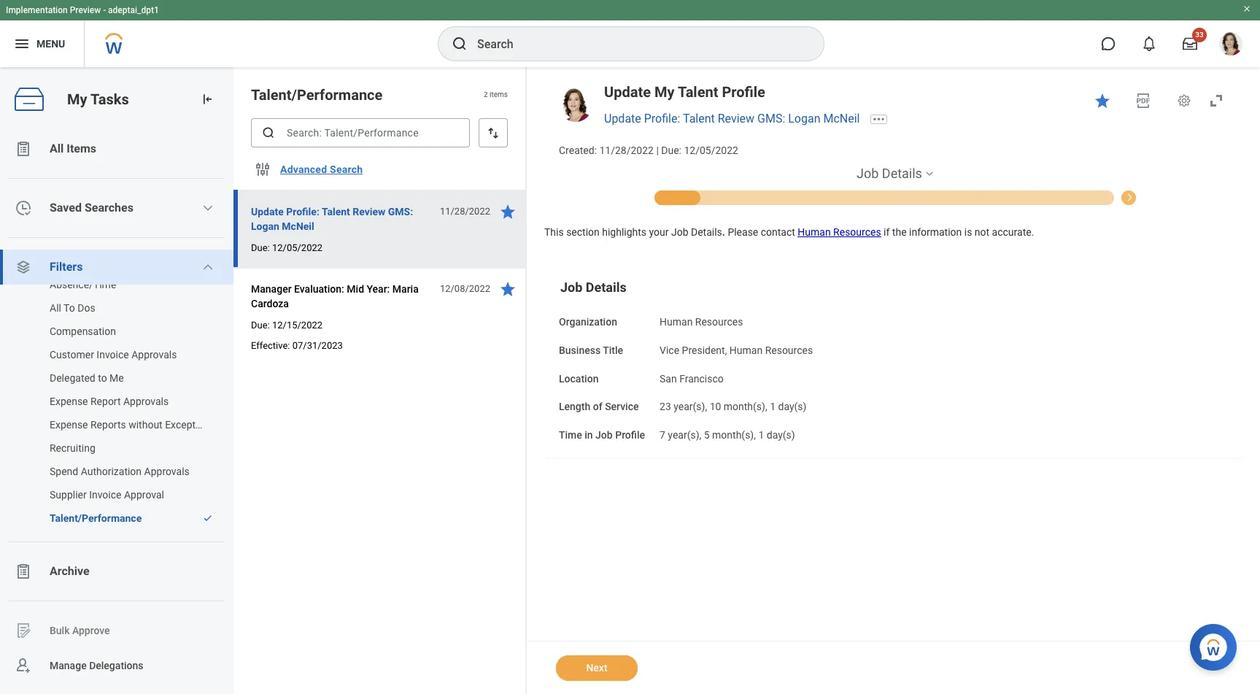 Task type: locate. For each thing, give the bounding box(es) containing it.
talent/performance up search: talent/performance text box
[[251, 86, 383, 104]]

year(s), for 7
[[668, 429, 702, 441]]

1 vertical spatial profile:
[[286, 206, 320, 218]]

my left tasks
[[67, 90, 87, 108]]

1 vertical spatial star image
[[499, 203, 517, 220]]

customer invoice approvals button
[[0, 343, 219, 366]]

1 chevron down image from the top
[[202, 202, 214, 214]]

human inside business title element
[[730, 344, 763, 356]]

fullscreen image
[[1208, 92, 1226, 109]]

0 vertical spatial details
[[882, 165, 923, 181]]

recruiting
[[50, 442, 95, 454]]

month(s), right 10
[[724, 401, 768, 413]]

review down the update my talent profile
[[718, 112, 755, 126]]

my inside my tasks element
[[67, 90, 87, 108]]

1 vertical spatial update
[[604, 112, 641, 126]]

details up organization
[[586, 280, 627, 295]]

manage delegations link
[[0, 648, 234, 683]]

invoice up 'delegated to me' button
[[97, 349, 129, 361]]

manager evaluation: mid year: maria cardoza button
[[251, 280, 432, 312]]

length
[[559, 401, 591, 413]]

spend
[[50, 466, 78, 477]]

invoice for approval
[[89, 489, 122, 501]]

profile for time in job profile
[[615, 429, 645, 441]]

due: 12/05/2022
[[251, 242, 323, 253]]

1 vertical spatial logan
[[251, 220, 279, 232]]

all for all to dos
[[50, 302, 61, 314]]

1 vertical spatial talent/performance
[[50, 512, 142, 524]]

2 vertical spatial talent
[[322, 206, 350, 218]]

1 vertical spatial human
[[660, 316, 693, 328]]

0 vertical spatial chevron down image
[[202, 202, 214, 214]]

0 vertical spatial expense
[[50, 396, 88, 407]]

month(s), for 10
[[724, 401, 768, 413]]

menu banner
[[0, 0, 1261, 67]]

due: up manager at the top of the page
[[251, 242, 270, 253]]

update up created: 11/28/2022 | due: 12/05/2022
[[604, 112, 641, 126]]

33 button
[[1174, 28, 1207, 60]]

mcneil up due: 12/05/2022
[[282, 220, 314, 232]]

job right internal
[[1160, 192, 1175, 203]]

dos
[[78, 302, 95, 314]]

12/05/2022
[[684, 144, 739, 156], [272, 242, 323, 253]]

1 vertical spatial year(s),
[[668, 429, 702, 441]]

chevron down image inside saved searches dropdown button
[[202, 202, 214, 214]]

implementation preview -   adeptai_dpt1
[[6, 5, 159, 15]]

close environment banner image
[[1243, 4, 1252, 13]]

profile: up due: 12/05/2022
[[286, 206, 320, 218]]

due: for update profile: talent review gms: logan mcneil
[[251, 242, 270, 253]]

day(s) inside time in job profile element
[[767, 429, 795, 441]]

0 vertical spatial month(s),
[[724, 401, 768, 413]]

talent/performance inside button
[[50, 512, 142, 524]]

12/05/2022 up evaluation:
[[272, 242, 323, 253]]

details inside popup button
[[882, 165, 923, 181]]

filters
[[50, 260, 83, 274]]

1 vertical spatial update profile: talent review gms: logan mcneil
[[251, 206, 413, 232]]

not
[[975, 226, 990, 238]]

1 horizontal spatial logan
[[788, 112, 821, 126]]

due: right |
[[662, 144, 682, 156]]

12/05/2022 down update profile: talent review gms: logan mcneil link
[[684, 144, 739, 156]]

0 vertical spatial profile
[[722, 83, 766, 101]]

1 horizontal spatial profile
[[722, 83, 766, 101]]

0 horizontal spatial resources
[[695, 316, 743, 328]]

0 horizontal spatial talent/performance
[[50, 512, 142, 524]]

clipboard image
[[15, 563, 32, 580]]

0 vertical spatial logan
[[788, 112, 821, 126]]

2 vertical spatial update
[[251, 206, 284, 218]]

francisco
[[680, 373, 724, 384]]

invoice for approvals
[[97, 349, 129, 361]]

filters button
[[0, 250, 234, 285]]

1 vertical spatial 1
[[759, 429, 764, 441]]

1 horizontal spatial update profile: talent review gms: logan mcneil
[[604, 112, 860, 126]]

job inside popup button
[[857, 165, 879, 181]]

0 vertical spatial star image
[[1094, 92, 1112, 109]]

job details up if at the top
[[857, 165, 923, 181]]

1 horizontal spatial job details
[[857, 165, 923, 181]]

chevron down image inside filters dropdown button
[[202, 261, 214, 273]]

my
[[655, 83, 675, 101], [67, 90, 87, 108]]

job up the human resources link
[[857, 165, 879, 181]]

1 expense from the top
[[50, 396, 88, 407]]

07/31/2023
[[292, 340, 343, 351]]

2 horizontal spatial details
[[882, 165, 923, 181]]

profile inside job details element
[[615, 429, 645, 441]]

vice president, human resources
[[660, 344, 813, 356]]

2 vertical spatial details
[[586, 280, 627, 295]]

manager evaluation: mid year: maria cardoza
[[251, 283, 419, 309]]

update profile: talent review gms: logan mcneil
[[604, 112, 860, 126], [251, 206, 413, 232]]

1 vertical spatial 11/28/2022
[[440, 206, 491, 217]]

approvals for spend authorization approvals
[[144, 466, 190, 477]]

time in job profile
[[559, 429, 645, 441]]

update down search workday search box
[[604, 83, 651, 101]]

rename image
[[15, 622, 32, 639]]

1 vertical spatial approvals
[[123, 396, 169, 407]]

2 vertical spatial human
[[730, 344, 763, 356]]

resources inside the organization element
[[695, 316, 743, 328]]

2 chevron down image from the top
[[202, 261, 214, 273]]

1 horizontal spatial resources
[[765, 344, 813, 356]]

2 horizontal spatial human
[[798, 226, 831, 238]]

time
[[559, 429, 582, 441]]

1 vertical spatial due:
[[251, 242, 270, 253]]

year(s), inside length of service element
[[674, 401, 707, 413]]

0 vertical spatial talent/performance
[[251, 86, 383, 104]]

0 horizontal spatial update profile: talent review gms: logan mcneil
[[251, 206, 413, 232]]

1 all from the top
[[50, 142, 64, 155]]

month(s), inside length of service element
[[724, 401, 768, 413]]

due: up effective:
[[251, 320, 270, 331]]

delegated to me
[[50, 372, 124, 384]]

1 vertical spatial month(s),
[[712, 429, 756, 441]]

1 horizontal spatial human
[[730, 344, 763, 356]]

1 horizontal spatial 1
[[770, 401, 776, 413]]

talent
[[678, 83, 719, 101], [683, 112, 715, 126], [322, 206, 350, 218]]

0 horizontal spatial logan
[[251, 220, 279, 232]]

created:
[[559, 144, 597, 156]]

1 vertical spatial 12/05/2022
[[272, 242, 323, 253]]

my down search workday search box
[[655, 83, 675, 101]]

0 horizontal spatial job details
[[561, 280, 627, 295]]

job details navigation
[[545, 165, 1246, 205]]

highlights
[[602, 226, 647, 238]]

service
[[605, 401, 639, 413]]

2 list from the top
[[0, 273, 234, 530]]

1 vertical spatial review
[[353, 206, 386, 218]]

year(s),
[[674, 401, 707, 413], [668, 429, 702, 441]]

month(s),
[[724, 401, 768, 413], [712, 429, 756, 441]]

approvals up without
[[123, 396, 169, 407]]

2
[[484, 91, 488, 99]]

0 vertical spatial year(s),
[[674, 401, 707, 413]]

all left items
[[50, 142, 64, 155]]

year:
[[367, 283, 390, 295]]

list
[[0, 131, 234, 683], [0, 273, 234, 530]]

job details up organization
[[561, 280, 627, 295]]

profile down service
[[615, 429, 645, 441]]

1 horizontal spatial profile:
[[644, 112, 681, 126]]

approvals up approval
[[144, 466, 190, 477]]

exceptions
[[165, 419, 215, 431]]

expense inside button
[[50, 419, 88, 431]]

sort image
[[486, 126, 501, 140]]

maria
[[393, 283, 419, 295]]

Search Workday  search field
[[477, 28, 794, 60]]

year(s), right 23
[[674, 401, 707, 413]]

chevron down image for saved searches
[[202, 202, 214, 214]]

san francisco
[[660, 373, 724, 384]]

update profile: talent review gms: logan mcneil down the update my talent profile
[[604, 112, 860, 126]]

details left the please
[[691, 226, 722, 238]]

0 horizontal spatial gms:
[[388, 206, 413, 218]]

2 vertical spatial approvals
[[144, 466, 190, 477]]

day(s) up time in job profile element
[[778, 401, 807, 413]]

to
[[64, 302, 75, 314]]

human inside the organization element
[[660, 316, 693, 328]]

my tasks
[[67, 90, 129, 108]]

0 horizontal spatial my
[[67, 90, 87, 108]]

details up the
[[882, 165, 923, 181]]

1 inside time in job profile element
[[759, 429, 764, 441]]

23 year(s), 10 month(s), 1 day(s)
[[660, 401, 807, 413]]

1 vertical spatial profile
[[1177, 192, 1202, 203]]

list containing absence/time
[[0, 273, 234, 530]]

talent/performance button
[[0, 507, 196, 530]]

mcneil up job details popup button
[[824, 112, 860, 126]]

0 vertical spatial 1
[[770, 401, 776, 413]]

details
[[882, 165, 923, 181], [691, 226, 722, 238], [586, 280, 627, 295]]

1 vertical spatial chevron down image
[[202, 261, 214, 273]]

2 horizontal spatial profile
[[1177, 192, 1202, 203]]

update profile: talent review gms: logan mcneil button
[[251, 203, 432, 235]]

1 horizontal spatial talent/performance
[[251, 86, 383, 104]]

expense inside button
[[50, 396, 88, 407]]

section
[[567, 226, 600, 238]]

1 for 23 year(s), 10 month(s), 1 day(s)
[[770, 401, 776, 413]]

0 vertical spatial mcneil
[[824, 112, 860, 126]]

mcneil
[[824, 112, 860, 126], [282, 220, 314, 232]]

1 horizontal spatial 12/05/2022
[[684, 144, 739, 156]]

all inside all items button
[[50, 142, 64, 155]]

update profile: talent review gms: logan mcneil down advanced search button
[[251, 206, 413, 232]]

1 vertical spatial mcneil
[[282, 220, 314, 232]]

talent down search
[[322, 206, 350, 218]]

resources
[[834, 226, 881, 238], [695, 316, 743, 328], [765, 344, 813, 356]]

0 vertical spatial resources
[[834, 226, 881, 238]]

clipboard image
[[15, 140, 32, 158]]

spend authorization approvals
[[50, 466, 190, 477]]

0 vertical spatial approvals
[[132, 349, 177, 361]]

job
[[857, 165, 879, 181], [1160, 192, 1175, 203], [672, 226, 689, 238], [561, 280, 583, 295], [596, 429, 613, 441]]

spend authorization approvals button
[[0, 460, 219, 483]]

user plus image
[[15, 657, 32, 674]]

list containing all items
[[0, 131, 234, 683]]

due:
[[662, 144, 682, 156], [251, 242, 270, 253], [251, 320, 270, 331]]

day(s) down 23 year(s), 10 month(s), 1 day(s) in the right bottom of the page
[[767, 429, 795, 441]]

0 horizontal spatial mcneil
[[282, 220, 314, 232]]

customer
[[50, 349, 94, 361]]

expense reports without exceptions button
[[0, 413, 219, 436]]

approvals up 'delegated to me' button
[[132, 349, 177, 361]]

0 horizontal spatial profile
[[615, 429, 645, 441]]

2 vertical spatial profile
[[615, 429, 645, 441]]

inbox large image
[[1183, 36, 1198, 51]]

profile up update profile: talent review gms: logan mcneil link
[[722, 83, 766, 101]]

year(s), right 7
[[668, 429, 702, 441]]

1 vertical spatial details
[[691, 226, 722, 238]]

2 vertical spatial due:
[[251, 320, 270, 331]]

0 vertical spatial job details
[[857, 165, 923, 181]]

job up organization
[[561, 280, 583, 295]]

items
[[490, 91, 508, 99]]

delegated
[[50, 372, 95, 384]]

0 horizontal spatial 11/28/2022
[[440, 206, 491, 217]]

human right 'contact'
[[798, 226, 831, 238]]

search image
[[451, 35, 469, 53]]

all to dos button
[[0, 296, 219, 320]]

0 vertical spatial all
[[50, 142, 64, 155]]

1 horizontal spatial details
[[691, 226, 722, 238]]

profile: up |
[[644, 112, 681, 126]]

location element
[[660, 364, 724, 386]]

profile
[[722, 83, 766, 101], [1177, 192, 1202, 203], [615, 429, 645, 441]]

perspective image
[[15, 258, 32, 276]]

advanced search
[[280, 164, 363, 175]]

2 vertical spatial resources
[[765, 344, 813, 356]]

2 expense from the top
[[50, 419, 88, 431]]

review inside 'update profile: talent review gms: logan mcneil'
[[353, 206, 386, 218]]

bulk
[[50, 625, 70, 636]]

talent down the update my talent profile
[[683, 112, 715, 126]]

day(s) inside length of service element
[[778, 401, 807, 413]]

all inside all to dos button
[[50, 302, 61, 314]]

job details element
[[545, 267, 1246, 458]]

advanced
[[280, 164, 327, 175]]

talent up update profile: talent review gms: logan mcneil link
[[678, 83, 719, 101]]

2 all from the top
[[50, 302, 61, 314]]

1 vertical spatial expense
[[50, 419, 88, 431]]

0 horizontal spatial review
[[353, 206, 386, 218]]

1 horizontal spatial gms:
[[758, 112, 786, 126]]

1 vertical spatial gms:
[[388, 206, 413, 218]]

expense for expense report approvals
[[50, 396, 88, 407]]

effective:
[[251, 340, 290, 351]]

archive button
[[0, 554, 234, 589]]

0 horizontal spatial profile:
[[286, 206, 320, 218]]

1 vertical spatial job details
[[561, 280, 627, 295]]

recruiting button
[[0, 436, 219, 460]]

month(s), right 5
[[712, 429, 756, 441]]

0 horizontal spatial details
[[586, 280, 627, 295]]

1 vertical spatial day(s)
[[767, 429, 795, 441]]

0 vertical spatial review
[[718, 112, 755, 126]]

0 vertical spatial due:
[[662, 144, 682, 156]]

transformation import image
[[200, 92, 215, 107]]

expense up the recruiting
[[50, 419, 88, 431]]

chevron down image
[[202, 202, 214, 214], [202, 261, 214, 273]]

chevron down image for filters
[[202, 261, 214, 273]]

0 vertical spatial day(s)
[[778, 401, 807, 413]]

star image
[[1094, 92, 1112, 109], [499, 203, 517, 220]]

business title
[[559, 344, 623, 356]]

compensation button
[[0, 320, 219, 343]]

expense for expense reports without exceptions
[[50, 419, 88, 431]]

2 items
[[484, 91, 508, 99]]

1 up time in job profile element
[[770, 401, 776, 413]]

saved
[[50, 201, 82, 215]]

1 vertical spatial invoice
[[89, 489, 122, 501]]

human up the vice
[[660, 316, 693, 328]]

human right president,
[[730, 344, 763, 356]]

0 vertical spatial invoice
[[97, 349, 129, 361]]

update
[[604, 83, 651, 101], [604, 112, 641, 126], [251, 206, 284, 218]]

0 vertical spatial update
[[604, 83, 651, 101]]

clock check image
[[15, 199, 32, 217]]

Search: Talent/Performance text field
[[251, 118, 470, 147]]

1 list from the top
[[0, 131, 234, 683]]

reports
[[90, 419, 126, 431]]

0 horizontal spatial star image
[[499, 203, 517, 220]]

month(s), inside time in job profile element
[[712, 429, 756, 441]]

1 vertical spatial resources
[[695, 316, 743, 328]]

profile:
[[644, 112, 681, 126], [286, 206, 320, 218]]

all left to
[[50, 302, 61, 314]]

invoice down spend authorization approvals button in the bottom left of the page
[[89, 489, 122, 501]]

my tasks element
[[0, 67, 234, 694]]

1 inside length of service element
[[770, 401, 776, 413]]

review down search
[[353, 206, 386, 218]]

customer invoice approvals
[[50, 349, 177, 361]]

expense down delegated
[[50, 396, 88, 407]]

update up due: 12/05/2022
[[251, 206, 284, 218]]

talent inside 'update profile: talent review gms: logan mcneil'
[[322, 206, 350, 218]]

0 horizontal spatial 12/05/2022
[[272, 242, 323, 253]]

|
[[656, 144, 659, 156]]

talent/performance down supplier invoice approval
[[50, 512, 142, 524]]

if
[[884, 226, 890, 238]]

the
[[893, 226, 907, 238]]

0 horizontal spatial 1
[[759, 429, 764, 441]]

1 vertical spatial all
[[50, 302, 61, 314]]

job inside button
[[1160, 192, 1175, 203]]

0 vertical spatial human
[[798, 226, 831, 238]]

gear image
[[1177, 93, 1192, 108]]

0 horizontal spatial human
[[660, 316, 693, 328]]

1 horizontal spatial 11/28/2022
[[600, 144, 654, 156]]

year(s), inside time in job profile element
[[668, 429, 702, 441]]

1 down 23 year(s), 10 month(s), 1 day(s) in the right bottom of the page
[[759, 429, 764, 441]]

business
[[559, 344, 601, 356]]

profile left history
[[1177, 192, 1202, 203]]



Task type: vqa. For each thing, say whether or not it's contained in the screenshot.
Reports
yes



Task type: describe. For each thing, give the bounding box(es) containing it.
information
[[909, 226, 962, 238]]

0 vertical spatial profile:
[[644, 112, 681, 126]]

gms: inside 'update profile: talent review gms: logan mcneil'
[[388, 206, 413, 218]]

history
[[1204, 192, 1232, 203]]

supplier invoice approval button
[[0, 483, 219, 507]]

approval
[[124, 489, 164, 501]]

7
[[660, 429, 666, 441]]

check image
[[203, 513, 213, 523]]

manager
[[251, 283, 292, 295]]

business title element
[[660, 336, 813, 357]]

absence/time button
[[0, 273, 219, 296]]

all items button
[[0, 131, 234, 166]]

accurate.
[[992, 226, 1035, 238]]

chevron right image
[[1121, 189, 1138, 202]]

1 vertical spatial talent
[[683, 112, 715, 126]]

saved searches button
[[0, 191, 234, 226]]

items
[[67, 142, 96, 155]]

mid
[[347, 283, 364, 295]]

2 horizontal spatial resources
[[834, 226, 881, 238]]

is
[[965, 226, 973, 238]]

update inside 'update profile: talent review gms: logan mcneil'
[[251, 206, 284, 218]]

search
[[330, 164, 363, 175]]

profile logan mcneil image
[[1220, 32, 1243, 58]]

due: for manager evaluation: mid year: maria cardoza
[[251, 320, 270, 331]]

5
[[704, 429, 710, 441]]

0 vertical spatial update profile: talent review gms: logan mcneil
[[604, 112, 860, 126]]

all to dos
[[50, 302, 95, 314]]

star image inside 'item list' element
[[499, 203, 517, 220]]

item list element
[[234, 67, 527, 694]]

compensation
[[50, 326, 116, 337]]

12/15/2022
[[272, 320, 323, 331]]

0 vertical spatial 12/05/2022
[[684, 144, 739, 156]]

organization
[[559, 316, 617, 328]]

0 vertical spatial talent
[[678, 83, 719, 101]]

me
[[110, 372, 124, 384]]

supplier invoice approval
[[50, 489, 164, 501]]

justify image
[[13, 35, 31, 53]]

update my talent profile
[[604, 83, 766, 101]]

location
[[559, 373, 599, 384]]

approvals for expense report approvals
[[123, 396, 169, 407]]

mcneil inside 'update profile: talent review gms: logan mcneil'
[[282, 220, 314, 232]]

job details inside region
[[561, 280, 627, 295]]

of
[[593, 401, 603, 413]]

internal job profile history button
[[1121, 189, 1232, 205]]

title
[[603, 344, 623, 356]]

president,
[[682, 344, 727, 356]]

0 vertical spatial gms:
[[758, 112, 786, 126]]

authorization
[[81, 466, 142, 477]]

saved searches
[[50, 201, 133, 215]]

configure image
[[254, 161, 272, 178]]

this
[[545, 226, 564, 238]]

manage delegations
[[50, 660, 144, 671]]

job details inside navigation
[[857, 165, 923, 181]]

internal
[[1129, 192, 1158, 203]]

effective: 07/31/2023
[[251, 340, 343, 351]]

33
[[1196, 31, 1204, 39]]

job right your
[[672, 226, 689, 238]]

due: 12/15/2022
[[251, 320, 323, 331]]

all items
[[50, 142, 96, 155]]

supplier
[[50, 489, 87, 501]]

human resources link
[[798, 226, 881, 238]]

12/05/2022 inside 'item list' element
[[272, 242, 323, 253]]

in
[[585, 429, 593, 441]]

.
[[722, 226, 725, 238]]

searches
[[85, 201, 133, 215]]

evaluation:
[[294, 283, 344, 295]]

expense report approvals button
[[0, 390, 219, 413]]

1 horizontal spatial my
[[655, 83, 675, 101]]

11/28/2022 inside 'item list' element
[[440, 206, 491, 217]]

cardoza
[[251, 298, 289, 309]]

profile: inside 'update profile: talent review gms: logan mcneil'
[[286, 206, 320, 218]]

created: 11/28/2022 | due: 12/05/2022
[[559, 144, 739, 156]]

without
[[129, 419, 163, 431]]

this section highlights your job details . please contact human resources if the information is not accurate.
[[545, 226, 1035, 238]]

all for all items
[[50, 142, 64, 155]]

implementation
[[6, 5, 68, 15]]

time in job profile element
[[660, 421, 795, 442]]

1 horizontal spatial star image
[[1094, 92, 1112, 109]]

human resources
[[660, 316, 743, 328]]

job details region
[[545, 220, 1246, 479]]

update profile: talent review gms: logan mcneil inside update profile: talent review gms: logan mcneil button
[[251, 206, 413, 232]]

adeptai_dpt1
[[108, 5, 159, 15]]

job details button
[[857, 165, 923, 182]]

internal job profile history
[[1129, 192, 1232, 203]]

delegated to me button
[[0, 366, 219, 390]]

23
[[660, 401, 671, 413]]

vice
[[660, 344, 680, 356]]

absence/time
[[50, 279, 116, 291]]

contact
[[761, 226, 796, 238]]

10
[[710, 401, 721, 413]]

preview
[[70, 5, 101, 15]]

1 horizontal spatial mcneil
[[824, 112, 860, 126]]

length of service element
[[660, 392, 807, 414]]

7 year(s), 5 month(s), 1 day(s)
[[660, 429, 795, 441]]

notifications large image
[[1142, 36, 1157, 51]]

next button
[[556, 655, 638, 681]]

0 vertical spatial 11/28/2022
[[600, 144, 654, 156]]

your
[[649, 226, 669, 238]]

talent/performance inside 'item list' element
[[251, 86, 383, 104]]

job right in
[[596, 429, 613, 441]]

day(s) for 23 year(s), 10 month(s), 1 day(s)
[[778, 401, 807, 413]]

approvals for customer invoice approvals
[[132, 349, 177, 361]]

star image
[[499, 280, 517, 298]]

tasks
[[90, 90, 129, 108]]

1 for 7 year(s), 5 month(s), 1 day(s)
[[759, 429, 764, 441]]

day(s) for 7 year(s), 5 month(s), 1 day(s)
[[767, 429, 795, 441]]

view printable version (pdf) image
[[1135, 92, 1153, 109]]

year(s), for 23
[[674, 401, 707, 413]]

bulk approve link
[[0, 613, 234, 648]]

approve
[[72, 625, 110, 636]]

month(s), for 5
[[712, 429, 756, 441]]

-
[[103, 5, 106, 15]]

employee's photo (logan mcneil) image
[[559, 89, 593, 122]]

delegations
[[89, 660, 144, 671]]

logan inside 'update profile: talent review gms: logan mcneil'
[[251, 220, 279, 232]]

menu button
[[0, 20, 84, 67]]

organization element
[[660, 307, 743, 329]]

profile for update my talent profile
[[722, 83, 766, 101]]

manage
[[50, 660, 87, 671]]

profile inside button
[[1177, 192, 1202, 203]]

resources inside business title element
[[765, 344, 813, 356]]

1 horizontal spatial review
[[718, 112, 755, 126]]

search image
[[261, 126, 276, 140]]



